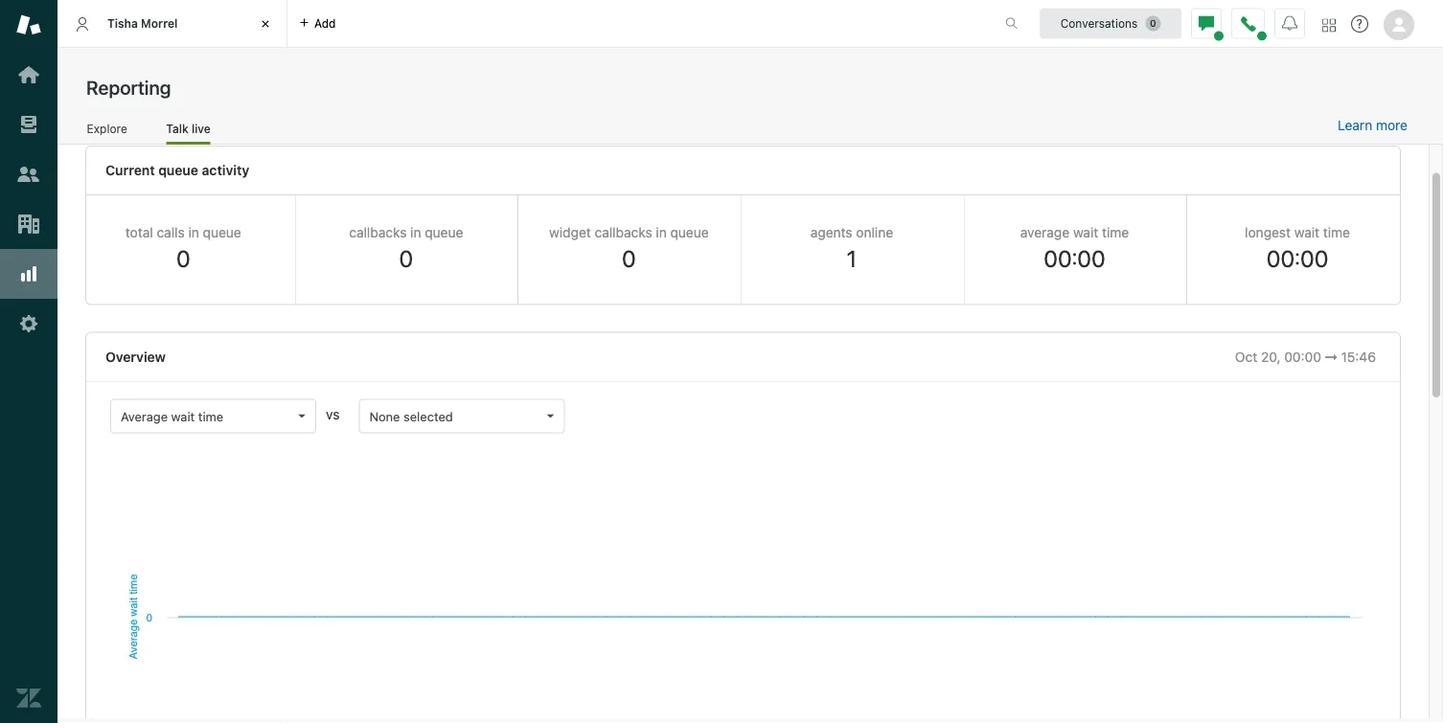 Task type: locate. For each thing, give the bounding box(es) containing it.
reporting image
[[16, 262, 41, 287]]

morrel
[[141, 17, 178, 30]]

learn more link
[[1338, 117, 1408, 134]]

learn more
[[1338, 117, 1408, 133]]

live
[[192, 122, 211, 135]]

zendesk support image
[[16, 12, 41, 37]]

explore link
[[86, 121, 128, 142]]

get started image
[[16, 62, 41, 87]]

main element
[[0, 0, 58, 724]]

close image
[[256, 14, 275, 34]]

conversations
[[1061, 17, 1138, 30]]

tisha
[[107, 17, 138, 30]]

tisha morrel
[[107, 17, 178, 30]]

tabs tab list
[[58, 0, 985, 48]]



Task type: vqa. For each thing, say whether or not it's contained in the screenshot.
Conversations
yes



Task type: describe. For each thing, give the bounding box(es) containing it.
add
[[314, 17, 336, 30]]

reporting
[[86, 76, 171, 98]]

zendesk image
[[16, 686, 41, 711]]

conversations button
[[1040, 8, 1182, 39]]

add button
[[288, 0, 347, 47]]

admin image
[[16, 311, 41, 336]]

views image
[[16, 112, 41, 137]]

zendesk products image
[[1323, 19, 1336, 32]]

talk live link
[[166, 121, 211, 145]]

notifications image
[[1282, 16, 1298, 31]]

tisha morrel tab
[[58, 0, 288, 48]]

talk
[[166, 122, 189, 135]]

organizations image
[[16, 212, 41, 237]]

get help image
[[1351, 15, 1369, 33]]

explore
[[87, 122, 127, 135]]

customers image
[[16, 162, 41, 187]]

more
[[1376, 117, 1408, 133]]

button displays agent's chat status as online. image
[[1199, 16, 1214, 31]]

learn
[[1338, 117, 1373, 133]]

talk live
[[166, 122, 211, 135]]



